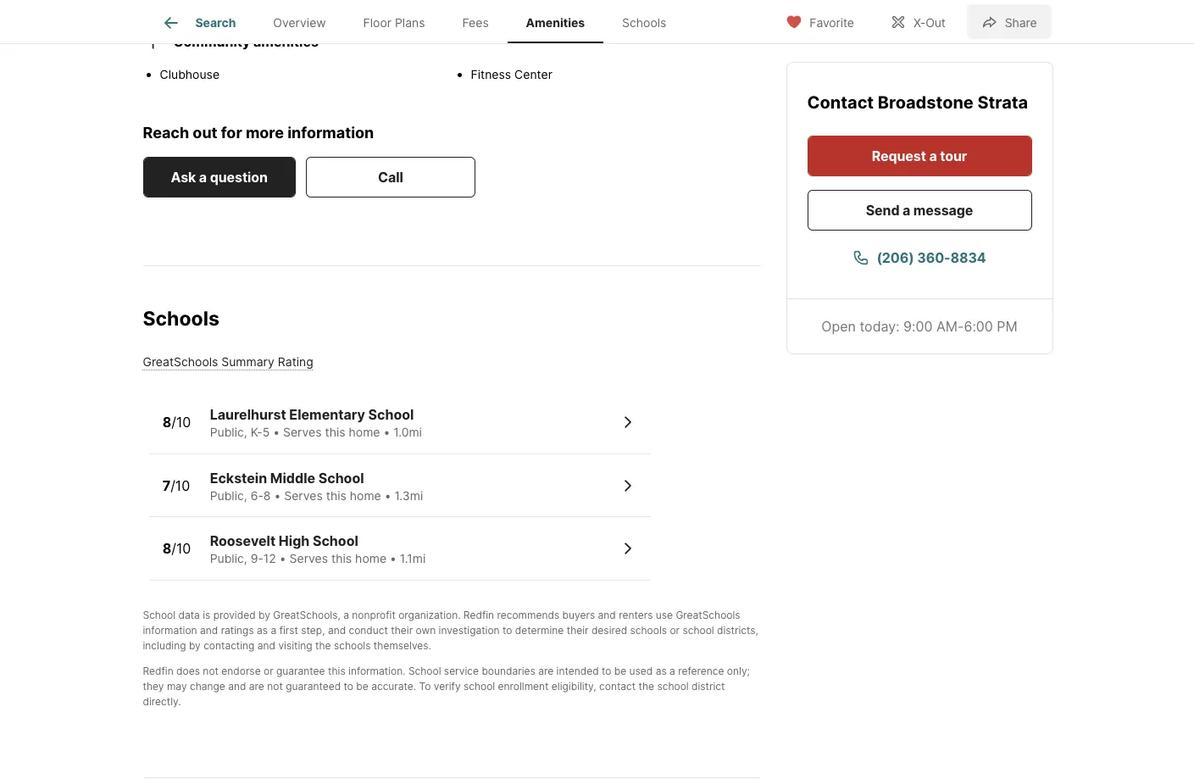 Task type: describe. For each thing, give the bounding box(es) containing it.
• left "1.1mi"
[[390, 551, 397, 566]]

used
[[630, 665, 653, 677]]

ask
[[171, 168, 196, 185]]

pm
[[997, 317, 1018, 334]]

(206) 360-8834 button
[[808, 237, 1032, 277]]

call
[[378, 168, 403, 185]]

am-
[[937, 317, 964, 334]]

school left data
[[143, 609, 176, 621]]

0 horizontal spatial schools
[[143, 307, 219, 330]]

• left 1.3mi
[[385, 488, 391, 503]]

x-out
[[914, 15, 946, 29]]

school for laurelhurst elementary school
[[368, 406, 414, 423]]

0 horizontal spatial schools
[[334, 639, 371, 652]]

a left first
[[271, 624, 277, 637]]

favorite
[[810, 15, 855, 29]]

request
[[872, 147, 927, 164]]

share
[[1005, 15, 1037, 29]]

recommends
[[497, 609, 560, 621]]

5
[[263, 425, 270, 439]]

8 for roosevelt
[[162, 540, 171, 557]]

visiting
[[278, 639, 313, 652]]

8 /10 for roosevelt
[[162, 540, 191, 557]]

home for eckstein middle school
[[350, 488, 381, 503]]

to inside the guaranteed to be accurate. to verify school enrollment eligibility, contact the school district directly.
[[344, 680, 354, 693]]

first step, and conduct their own investigation to determine their desired schools or school districts, including by contacting and visiting the schools themselves.
[[143, 624, 759, 652]]

tab list containing search
[[143, 0, 699, 43]]

fitness
[[471, 67, 511, 81]]

this up guaranteed
[[328, 665, 346, 677]]

including
[[143, 639, 186, 652]]

0 horizontal spatial are
[[249, 680, 264, 693]]

accurate.
[[372, 680, 416, 693]]

, a nonprofit organization. redfin recommends buyers and renters use greatschools information and ratings as a
[[143, 609, 741, 637]]

redfin inside , a nonprofit organization. redfin recommends buyers and renters use greatschools information and ratings as a
[[464, 609, 494, 621]]

reference
[[678, 665, 725, 677]]

and down "is"
[[200, 624, 218, 637]]

request a tour
[[872, 147, 968, 164]]

eckstein
[[210, 470, 267, 486]]

this for elementary
[[325, 425, 346, 439]]

first
[[279, 624, 298, 637]]

open today: 9:00 am-6:00 pm
[[822, 317, 1018, 334]]

endorse
[[222, 665, 261, 677]]

1.0mi
[[394, 425, 422, 439]]

school for eckstein middle school
[[319, 470, 364, 486]]

information inside , a nonprofit organization. redfin recommends buyers and renters use greatschools information and ratings as a
[[143, 624, 197, 637]]

summary
[[222, 355, 275, 369]]

• right '12'
[[280, 551, 286, 566]]

ratings
[[221, 624, 254, 637]]

(206) 360-8834 link
[[808, 237, 1032, 277]]

data
[[178, 609, 200, 621]]

step,
[[301, 624, 325, 637]]

does
[[176, 665, 200, 677]]

conduct
[[349, 624, 388, 637]]

/10 for roosevelt
[[171, 540, 191, 557]]

1 horizontal spatial by
[[259, 609, 270, 621]]

reach out for more information
[[143, 124, 374, 142]]

contact
[[599, 680, 636, 693]]

change
[[190, 680, 225, 693]]

public, for roosevelt high school
[[210, 551, 247, 566]]

laurelhurst elementary school public, k-5 • serves this home • 1.0mi
[[210, 406, 422, 439]]

contacting
[[204, 639, 255, 652]]

investigation
[[439, 624, 500, 637]]

be inside school service boundaries are intended to be used as a reference only; they may change and are not
[[615, 665, 627, 677]]

provided
[[213, 609, 256, 621]]

roosevelt
[[210, 533, 276, 550]]

school service boundaries are intended to be used as a reference only; they may change and are not
[[143, 665, 750, 693]]

reach
[[143, 124, 189, 142]]

overview
[[273, 15, 326, 30]]

(206)
[[877, 248, 915, 265]]

this for high
[[332, 551, 352, 566]]

fitness center
[[471, 67, 553, 81]]

organization.
[[399, 609, 461, 621]]

a for request
[[930, 147, 937, 164]]

schools tab
[[604, 3, 685, 43]]

school data is provided by greatschools
[[143, 609, 338, 621]]

the inside the guaranteed to be accurate. to verify school enrollment eligibility, contact the school district directly.
[[639, 680, 655, 693]]

schools inside tab
[[622, 15, 667, 30]]

service
[[444, 665, 479, 677]]

desired
[[592, 624, 628, 637]]

0 horizontal spatial not
[[203, 665, 219, 677]]

7
[[162, 477, 171, 494]]

out
[[193, 124, 218, 142]]

contact
[[808, 92, 874, 112]]

school inside school service boundaries are intended to be used as a reference only; they may change and are not
[[409, 665, 441, 677]]

serves for elementary
[[283, 425, 322, 439]]

guarantee
[[276, 665, 325, 677]]

a inside school service boundaries are intended to be used as a reference only; they may change and are not
[[670, 665, 676, 677]]

strata
[[978, 92, 1029, 112]]

to
[[419, 680, 431, 693]]

broadstone
[[878, 92, 974, 112]]

and inside school service boundaries are intended to be used as a reference only; they may change and are not
[[228, 680, 246, 693]]

open
[[822, 317, 856, 334]]

2 their from the left
[[567, 624, 589, 637]]

1 vertical spatial redfin
[[143, 665, 174, 677]]

ask a question
[[171, 168, 268, 185]]

• left 1.0mi
[[384, 425, 390, 439]]

(206) 360-8834
[[877, 248, 987, 265]]

elementary
[[289, 406, 365, 423]]

plans
[[395, 15, 425, 30]]

boundaries
[[482, 665, 536, 677]]

by inside first step, and conduct their own investigation to determine their desired schools or school districts, including by contacting and visiting the schools themselves.
[[189, 639, 201, 652]]

x-out button
[[876, 4, 960, 39]]

and up redfin does not endorse or guarantee this information.
[[258, 639, 276, 652]]

rating
[[278, 355, 314, 369]]

message
[[914, 201, 974, 218]]

buyers
[[563, 609, 595, 621]]

greatschools summary rating
[[143, 355, 314, 369]]

eligibility,
[[552, 680, 597, 693]]

call button
[[306, 156, 476, 197]]

0 vertical spatial are
[[539, 665, 554, 677]]

a for ,
[[344, 609, 349, 621]]

and up desired
[[598, 609, 616, 621]]

9-
[[251, 551, 264, 566]]

and down ,
[[328, 624, 346, 637]]



Task type: vqa. For each thing, say whether or not it's contained in the screenshot.
greatschools summary rating on the top left of page
yes



Task type: locate. For each thing, give the bounding box(es) containing it.
0 horizontal spatial as
[[257, 624, 268, 637]]

guaranteed to be accurate. to verify school enrollment eligibility, contact the school district directly.
[[143, 680, 725, 708]]

1 horizontal spatial schools
[[630, 624, 667, 637]]

1 horizontal spatial as
[[656, 665, 667, 677]]

1 vertical spatial be
[[356, 680, 369, 693]]

not
[[203, 665, 219, 677], [267, 680, 283, 693]]

enrollment
[[498, 680, 549, 693]]

school down reference
[[657, 680, 689, 693]]

0 horizontal spatial redfin
[[143, 665, 174, 677]]

center
[[515, 67, 553, 81]]

x-
[[914, 15, 926, 29]]

their down buyers
[[567, 624, 589, 637]]

as inside , a nonprofit organization. redfin recommends buyers and renters use greatschools information and ratings as a
[[257, 624, 268, 637]]

school inside laurelhurst elementary school public, k-5 • serves this home • 1.0mi
[[368, 406, 414, 423]]

districts,
[[717, 624, 759, 637]]

1 vertical spatial public,
[[210, 488, 247, 503]]

a for send
[[903, 201, 911, 218]]

0 vertical spatial home
[[349, 425, 380, 439]]

serves inside laurelhurst elementary school public, k-5 • serves this home • 1.0mi
[[283, 425, 322, 439]]

school right middle
[[319, 470, 364, 486]]

nonprofit
[[352, 609, 396, 621]]

floor plans
[[363, 15, 425, 30]]

greatschools up step, in the left bottom of the page
[[273, 609, 338, 621]]

/10 for eckstein
[[171, 477, 190, 494]]

8 up 7
[[162, 414, 171, 431]]

8 /10 for laurelhurst
[[162, 414, 191, 431]]

0 vertical spatial serves
[[283, 425, 322, 439]]

to down information.
[[344, 680, 354, 693]]

1 vertical spatial home
[[350, 488, 381, 503]]

by up does
[[189, 639, 201, 652]]

to inside first step, and conduct their own investigation to determine their desired schools or school districts, including by contacting and visiting the schools themselves.
[[503, 624, 512, 637]]

be down information.
[[356, 680, 369, 693]]

for
[[221, 124, 242, 142]]

6-
[[251, 488, 264, 503]]

public, inside eckstein middle school public, 6-8 • serves this home • 1.3mi
[[210, 488, 247, 503]]

their
[[391, 624, 413, 637], [567, 624, 589, 637]]

1 8 /10 from the top
[[162, 414, 191, 431]]

community amenities
[[173, 33, 319, 50]]

8 for laurelhurst
[[162, 414, 171, 431]]

0 horizontal spatial or
[[264, 665, 274, 677]]

or right the endorse
[[264, 665, 274, 677]]

more
[[246, 124, 284, 142]]

3 public, from the top
[[210, 551, 247, 566]]

9:00
[[904, 317, 933, 334]]

1 vertical spatial not
[[267, 680, 283, 693]]

send a message button
[[808, 189, 1032, 230]]

0 vertical spatial to
[[503, 624, 512, 637]]

/10 left roosevelt
[[171, 540, 191, 557]]

•
[[273, 425, 280, 439], [384, 425, 390, 439], [274, 488, 281, 503], [385, 488, 391, 503], [280, 551, 286, 566], [390, 551, 397, 566]]

• right 5
[[273, 425, 280, 439]]

0 horizontal spatial information
[[143, 624, 197, 637]]

0 horizontal spatial the
[[315, 639, 331, 652]]

redfin up they
[[143, 665, 174, 677]]

1 horizontal spatial to
[[503, 624, 512, 637]]

this inside laurelhurst elementary school public, k-5 • serves this home • 1.0mi
[[325, 425, 346, 439]]

overview tab
[[255, 3, 345, 43]]

and down the endorse
[[228, 680, 246, 693]]

public, for laurelhurst elementary school
[[210, 425, 247, 439]]

2 vertical spatial /10
[[171, 540, 191, 557]]

1 horizontal spatial be
[[615, 665, 627, 677]]

themselves.
[[374, 639, 432, 652]]

0 horizontal spatial greatschools
[[143, 355, 218, 369]]

school left "districts,"
[[683, 624, 714, 637]]

this up ,
[[332, 551, 352, 566]]

a right send
[[903, 201, 911, 218]]

serves for high
[[290, 551, 328, 566]]

1 vertical spatial as
[[656, 665, 667, 677]]

school down service at the left bottom of page
[[464, 680, 495, 693]]

call link
[[306, 156, 476, 197]]

/10 left "eckstein"
[[171, 477, 190, 494]]

or
[[670, 624, 680, 637], [264, 665, 274, 677]]

to down recommends
[[503, 624, 512, 637]]

0 vertical spatial redfin
[[464, 609, 494, 621]]

0 vertical spatial schools
[[622, 15, 667, 30]]

0 vertical spatial public,
[[210, 425, 247, 439]]

1 vertical spatial schools
[[334, 639, 371, 652]]

8 /10 up 7 /10
[[162, 414, 191, 431]]

schools down renters
[[630, 624, 667, 637]]

send a message
[[866, 201, 974, 218]]

school inside first step, and conduct their own investigation to determine their desired schools or school districts, including by contacting and visiting the schools themselves.
[[683, 624, 714, 637]]

school up to
[[409, 665, 441, 677]]

2 vertical spatial to
[[344, 680, 354, 693]]

favorite button
[[772, 4, 869, 39]]

district
[[692, 680, 725, 693]]

1 vertical spatial schools
[[143, 307, 219, 330]]

middle
[[270, 470, 315, 486]]

school for roosevelt high school
[[313, 533, 359, 550]]

a right ,
[[344, 609, 349, 621]]

school right high
[[313, 533, 359, 550]]

home
[[349, 425, 380, 439], [350, 488, 381, 503], [355, 551, 387, 566]]

0 horizontal spatial by
[[189, 639, 201, 652]]

1 vertical spatial /10
[[171, 477, 190, 494]]

0 vertical spatial 8 /10
[[162, 414, 191, 431]]

serves down high
[[290, 551, 328, 566]]

2 vertical spatial 8
[[162, 540, 171, 557]]

schools
[[622, 15, 667, 30], [143, 307, 219, 330]]

laurelhurst
[[210, 406, 286, 423]]

/10 for laurelhurst
[[171, 414, 191, 431]]

public, down roosevelt
[[210, 551, 247, 566]]

is
[[203, 609, 211, 621]]

1 horizontal spatial are
[[539, 665, 554, 677]]

school inside roosevelt high school public, 9-12 • serves this home • 1.1mi
[[313, 533, 359, 550]]

search link
[[161, 13, 236, 33]]

a right ask
[[199, 168, 207, 185]]

information up including
[[143, 624, 197, 637]]

not down redfin does not endorse or guarantee this information.
[[267, 680, 283, 693]]

public, down "laurelhurst" on the bottom left of the page
[[210, 425, 247, 439]]

home inside eckstein middle school public, 6-8 • serves this home • 1.3mi
[[350, 488, 381, 503]]

this inside roosevelt high school public, 9-12 • serves this home • 1.1mi
[[332, 551, 352, 566]]

search
[[195, 15, 236, 30]]

as
[[257, 624, 268, 637], [656, 665, 667, 677]]

are down the endorse
[[249, 680, 264, 693]]

this inside eckstein middle school public, 6-8 • serves this home • 1.3mi
[[326, 488, 347, 503]]

home down elementary
[[349, 425, 380, 439]]

fees
[[462, 15, 489, 30]]

1 horizontal spatial schools
[[622, 15, 667, 30]]

2 vertical spatial public,
[[210, 551, 247, 566]]

1 horizontal spatial or
[[670, 624, 680, 637]]

1 horizontal spatial information
[[288, 124, 374, 142]]

high
[[279, 533, 310, 550]]

home for roosevelt high school
[[355, 551, 387, 566]]

1 horizontal spatial the
[[639, 680, 655, 693]]

information
[[288, 124, 374, 142], [143, 624, 197, 637]]

own
[[416, 624, 436, 637]]

clubhouse
[[160, 67, 220, 81]]

be inside the guaranteed to be accurate. to verify school enrollment eligibility, contact the school district directly.
[[356, 680, 369, 693]]

schools down conduct
[[334, 639, 371, 652]]

2 public, from the top
[[210, 488, 247, 503]]

1 horizontal spatial not
[[267, 680, 283, 693]]

0 vertical spatial /10
[[171, 414, 191, 431]]

7 /10
[[162, 477, 190, 494]]

as right used
[[656, 665, 667, 677]]

8 down 7
[[162, 540, 171, 557]]

a
[[930, 147, 937, 164], [199, 168, 207, 185], [903, 201, 911, 218], [344, 609, 349, 621], [271, 624, 277, 637], [670, 665, 676, 677]]

they
[[143, 680, 164, 693]]

greatschools left summary
[[143, 355, 218, 369]]

serves down elementary
[[283, 425, 322, 439]]

community
[[173, 33, 250, 50]]

2 vertical spatial serves
[[290, 551, 328, 566]]

the
[[315, 639, 331, 652], [639, 680, 655, 693]]

k-
[[251, 425, 263, 439]]

school up 1.0mi
[[368, 406, 414, 423]]

home inside roosevelt high school public, 9-12 • serves this home • 1.1mi
[[355, 551, 387, 566]]

0 vertical spatial be
[[615, 665, 627, 677]]

public, inside roosevelt high school public, 9-12 • serves this home • 1.1mi
[[210, 551, 247, 566]]

0 vertical spatial as
[[257, 624, 268, 637]]

to inside school service boundaries are intended to be used as a reference only; they may change and are not
[[602, 665, 612, 677]]

2 vertical spatial home
[[355, 551, 387, 566]]

a for ask
[[199, 168, 207, 185]]

serves inside roosevelt high school public, 9-12 • serves this home • 1.1mi
[[290, 551, 328, 566]]

as inside school service boundaries are intended to be used as a reference only; they may change and are not
[[656, 665, 667, 677]]

8 inside eckstein middle school public, 6-8 • serves this home • 1.3mi
[[264, 488, 271, 503]]

serves
[[283, 425, 322, 439], [284, 488, 323, 503], [290, 551, 328, 566]]

be
[[615, 665, 627, 677], [356, 680, 369, 693]]

tour
[[940, 147, 968, 164]]

this
[[325, 425, 346, 439], [326, 488, 347, 503], [332, 551, 352, 566], [328, 665, 346, 677]]

public, for eckstein middle school
[[210, 488, 247, 503]]

1.1mi
[[400, 551, 426, 566]]

determine
[[515, 624, 564, 637]]

8834
[[951, 248, 987, 265]]

2 8 /10 from the top
[[162, 540, 191, 557]]

• right 6-
[[274, 488, 281, 503]]

to up contact
[[602, 665, 612, 677]]

share button
[[967, 4, 1052, 39]]

only;
[[727, 665, 750, 677]]

0 vertical spatial schools
[[630, 624, 667, 637]]

not up change
[[203, 665, 219, 677]]

amenities
[[526, 15, 585, 30]]

school inside eckstein middle school public, 6-8 • serves this home • 1.3mi
[[319, 470, 364, 486]]

0 horizontal spatial to
[[344, 680, 354, 693]]

,
[[338, 609, 341, 621]]

0 vertical spatial 8
[[162, 414, 171, 431]]

verify
[[434, 680, 461, 693]]

be up contact
[[615, 665, 627, 677]]

1 vertical spatial information
[[143, 624, 197, 637]]

1 vertical spatial 8 /10
[[162, 540, 191, 557]]

12
[[264, 551, 276, 566]]

fees tab
[[444, 3, 508, 43]]

8 down middle
[[264, 488, 271, 503]]

contact broadstone strata
[[808, 92, 1029, 112]]

1 vertical spatial are
[[249, 680, 264, 693]]

8 /10 down 7 /10
[[162, 540, 191, 557]]

may
[[167, 680, 187, 693]]

their up themselves.
[[391, 624, 413, 637]]

intended
[[557, 665, 599, 677]]

/10
[[171, 414, 191, 431], [171, 477, 190, 494], [171, 540, 191, 557]]

1 vertical spatial 8
[[264, 488, 271, 503]]

2 horizontal spatial to
[[602, 665, 612, 677]]

serves inside eckstein middle school public, 6-8 • serves this home • 1.3mi
[[284, 488, 323, 503]]

public, down "eckstein"
[[210, 488, 247, 503]]

home inside laurelhurst elementary school public, k-5 • serves this home • 1.0mi
[[349, 425, 380, 439]]

serves for middle
[[284, 488, 323, 503]]

are up enrollment
[[539, 665, 554, 677]]

the down step, in the left bottom of the page
[[315, 639, 331, 652]]

home left 1.3mi
[[350, 488, 381, 503]]

ask a question button
[[143, 156, 296, 197]]

a left tour
[[930, 147, 937, 164]]

amenities tab
[[508, 3, 604, 43]]

this up roosevelt high school public, 9-12 • serves this home • 1.1mi
[[326, 488, 347, 503]]

0 horizontal spatial be
[[356, 680, 369, 693]]

or inside first step, and conduct their own investigation to determine their desired schools or school districts, including by contacting and visiting the schools themselves.
[[670, 624, 680, 637]]

amenities
[[254, 33, 319, 50]]

/10 up 7 /10
[[171, 414, 191, 431]]

information right more
[[288, 124, 374, 142]]

the down used
[[639, 680, 655, 693]]

redfin
[[464, 609, 494, 621], [143, 665, 174, 677]]

0 vertical spatial not
[[203, 665, 219, 677]]

directly.
[[143, 695, 181, 708]]

floor plans tab
[[345, 3, 444, 43]]

public, inside laurelhurst elementary school public, k-5 • serves this home • 1.0mi
[[210, 425, 247, 439]]

greatschools up "districts,"
[[676, 609, 741, 621]]

redfin does not endorse or guarantee this information.
[[143, 665, 406, 677]]

1 vertical spatial or
[[264, 665, 274, 677]]

1 vertical spatial to
[[602, 665, 612, 677]]

school
[[683, 624, 714, 637], [464, 680, 495, 693], [657, 680, 689, 693]]

tab list
[[143, 0, 699, 43]]

1 horizontal spatial greatschools
[[273, 609, 338, 621]]

0 horizontal spatial their
[[391, 624, 413, 637]]

by right provided
[[259, 609, 270, 621]]

this for middle
[[326, 488, 347, 503]]

redfin up the investigation
[[464, 609, 494, 621]]

greatschools inside , a nonprofit organization. redfin recommends buyers and renters use greatschools information and ratings as a
[[676, 609, 741, 621]]

home for laurelhurst elementary school
[[349, 425, 380, 439]]

1 vertical spatial serves
[[284, 488, 323, 503]]

8
[[162, 414, 171, 431], [264, 488, 271, 503], [162, 540, 171, 557]]

use
[[656, 609, 673, 621]]

6:00
[[964, 317, 994, 334]]

1 vertical spatial by
[[189, 639, 201, 652]]

a left reference
[[670, 665, 676, 677]]

1 horizontal spatial their
[[567, 624, 589, 637]]

not inside school service boundaries are intended to be used as a reference only; they may change and are not
[[267, 680, 283, 693]]

the inside first step, and conduct their own investigation to determine their desired schools or school districts, including by contacting and visiting the schools themselves.
[[315, 639, 331, 652]]

serves down middle
[[284, 488, 323, 503]]

2 horizontal spatial greatschools
[[676, 609, 741, 621]]

0 vertical spatial the
[[315, 639, 331, 652]]

0 vertical spatial or
[[670, 624, 680, 637]]

this down elementary
[[325, 425, 346, 439]]

or down the use
[[670, 624, 680, 637]]

1 their from the left
[[391, 624, 413, 637]]

as right ratings
[[257, 624, 268, 637]]

roosevelt high school public, 9-12 • serves this home • 1.1mi
[[210, 533, 426, 566]]

home left "1.1mi"
[[355, 551, 387, 566]]

0 vertical spatial information
[[288, 124, 374, 142]]

1 horizontal spatial redfin
[[464, 609, 494, 621]]

1 vertical spatial the
[[639, 680, 655, 693]]

0 vertical spatial by
[[259, 609, 270, 621]]

1 public, from the top
[[210, 425, 247, 439]]

floor
[[363, 15, 392, 30]]

renters
[[619, 609, 653, 621]]

guaranteed
[[286, 680, 341, 693]]



